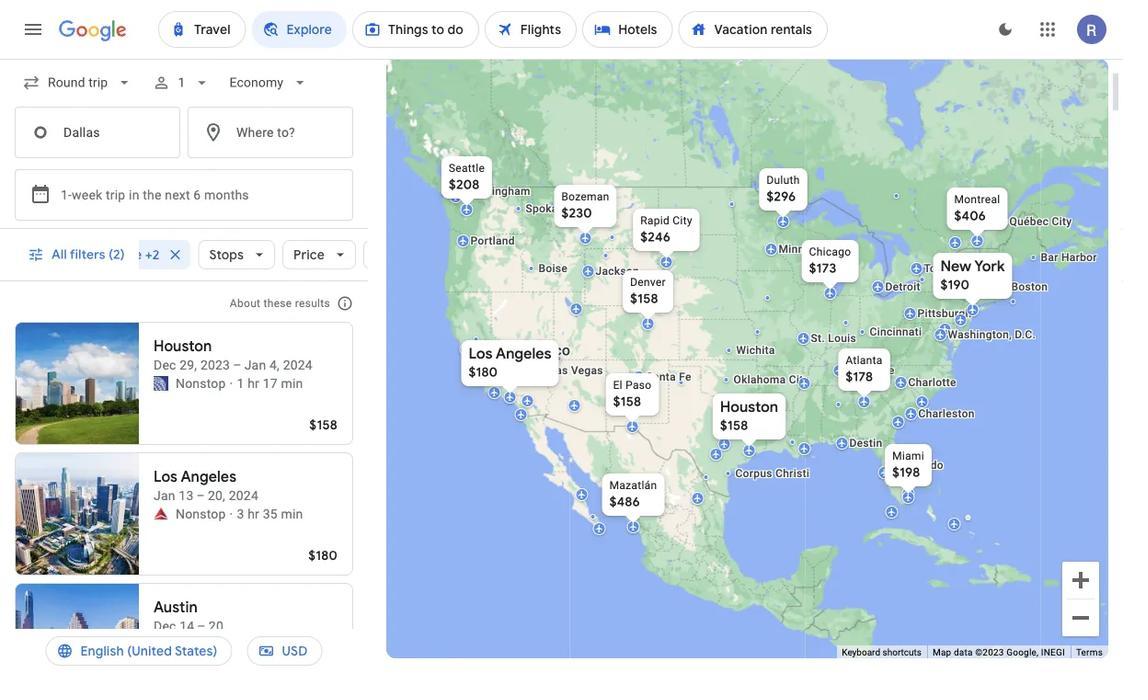 Task type: vqa. For each thing, say whether or not it's contained in the screenshot.
saved Link
no



Task type: describe. For each thing, give the bounding box(es) containing it.
1 hr 17 min
[[237, 376, 303, 391]]

dec for austin
[[154, 619, 176, 634]]

486 US dollars text field
[[609, 494, 640, 511]]

1 button
[[145, 61, 218, 105]]

keyboard shortcuts button
[[842, 646, 922, 659]]

american image
[[154, 637, 168, 652]]

1 inside popup button
[[178, 75, 185, 90]]

charlotte
[[908, 376, 956, 389]]

st. louis
[[811, 332, 856, 345]]

change appearance image
[[983, 7, 1027, 52]]

nonstop for austin
[[176, 637, 226, 652]]

about
[[230, 297, 261, 310]]

oklahoma city
[[734, 373, 809, 386]]

houston for houston $158
[[720, 398, 778, 417]]

mazatlán $486
[[609, 479, 657, 511]]

hr for los angeles
[[248, 506, 259, 522]]

all filters (2) button
[[17, 233, 139, 277]]

1 vertical spatial $180
[[308, 547, 338, 564]]

1-week trip in the next 6 months
[[61, 187, 249, 202]]

keyboard shortcuts
[[842, 647, 922, 658]]

6
[[193, 187, 201, 202]]

francisco
[[504, 342, 571, 359]]

$486
[[609, 494, 640, 511]]

shortcuts
[[883, 647, 922, 658]]

Where to? text field
[[188, 107, 353, 158]]

0 vertical spatial 180 us dollars text field
[[469, 364, 498, 381]]

jackson
[[596, 265, 639, 278]]

new
[[941, 257, 972, 276]]

13 – 20,
[[179, 488, 225, 503]]

miami
[[892, 450, 924, 463]]

map
[[933, 647, 951, 658]]

mazatlán
[[609, 479, 657, 492]]

stops button
[[199, 233, 275, 277]]

angeles for los angeles jan 13 – 20, 2024
[[181, 468, 236, 487]]

4,
[[270, 357, 280, 373]]

usd
[[282, 643, 308, 660]]

190 US dollars text field
[[941, 277, 970, 293]]

miami $198
[[892, 450, 924, 481]]

harbor
[[1062, 251, 1097, 264]]

toronto
[[924, 262, 964, 275]]

nonstop for houston
[[176, 376, 226, 391]]

173 US dollars text field
[[809, 260, 837, 277]]

nashville
[[847, 364, 895, 377]]

406 US dollars text field
[[954, 208, 986, 224]]

duluth $296
[[767, 174, 800, 205]]

los angeles $180
[[469, 344, 551, 381]]

(united
[[127, 643, 172, 660]]

158 us dollars text field for paso
[[613, 394, 641, 410]]

atlanta
[[846, 354, 883, 367]]

québec city
[[1010, 215, 1072, 228]]

$406
[[954, 208, 986, 224]]

months
[[204, 187, 249, 202]]

houston $158
[[720, 398, 778, 434]]

$246
[[640, 229, 671, 246]]

chicago $173
[[809, 246, 851, 277]]

$158 inside el paso $158
[[613, 394, 641, 410]]

loading results progress bar
[[0, 59, 1123, 63]]

denver
[[630, 276, 666, 289]]

+2
[[146, 247, 160, 263]]

2024 inside los angeles jan 13 – 20, 2024
[[229, 488, 258, 503]]

230 US dollars text field
[[561, 205, 592, 222]]

35
[[263, 506, 278, 522]]

14 – 20
[[180, 619, 223, 634]]

star
[[67, 247, 91, 263]]

min for los angeles
[[281, 506, 303, 522]]

angeles for los angeles $180
[[496, 344, 551, 363]]

$296
[[767, 189, 796, 205]]

oklahoma
[[734, 373, 786, 386]]

trip
[[106, 187, 125, 202]]

alliance
[[94, 247, 142, 263]]

$173
[[809, 260, 837, 277]]

terms link
[[1076, 647, 1103, 658]]

filters
[[70, 247, 105, 263]]

198 US dollars text field
[[892, 465, 920, 481]]

rapid
[[640, 214, 670, 227]]

seattle
[[449, 162, 485, 175]]

québec
[[1010, 215, 1049, 228]]

week
[[72, 187, 102, 202]]

washington, d.c.
[[948, 328, 1036, 341]]

208 US dollars text field
[[449, 177, 480, 193]]

all
[[52, 247, 67, 263]]

246 US dollars text field
[[640, 229, 671, 246]]

dec for houston
[[154, 357, 176, 373]]

price button
[[283, 233, 356, 277]]

nonstop for los
[[176, 506, 226, 522]]

louis
[[828, 332, 856, 345]]

city for rapid city $246
[[673, 214, 692, 227]]

$190
[[941, 277, 970, 293]]

(2)
[[109, 247, 125, 263]]

houston dec 29, 2023 – jan 4, 2024
[[154, 337, 313, 373]]

bar
[[1041, 251, 1058, 264]]

2024 inside houston dec 29, 2023 – jan 4, 2024
[[283, 357, 313, 373]]

$208
[[449, 177, 480, 193]]

the
[[143, 187, 161, 202]]

las vegas
[[550, 364, 603, 377]]

las
[[550, 364, 568, 377]]

english (united states) button
[[46, 629, 232, 673]]

1-week trip in the next 6 months button
[[15, 169, 353, 221]]

montreal
[[954, 193, 1000, 206]]

296 US dollars text field
[[767, 189, 796, 205]]

charleston
[[918, 408, 975, 420]]



Task type: locate. For each thing, give the bounding box(es) containing it.
1
[[178, 75, 185, 90], [237, 376, 244, 391], [237, 637, 244, 652]]

hr left 5
[[248, 637, 259, 652]]

seattle $208
[[449, 162, 485, 193]]

158 us dollars text field for $158
[[630, 291, 658, 307]]

these
[[264, 297, 292, 310]]

dec inside the austin dec 14 – 20
[[154, 619, 176, 634]]

houston inside the map region
[[720, 398, 778, 417]]

3
[[237, 506, 244, 522]]

d.c.
[[1015, 328, 1036, 341]]

city right the 'québec'
[[1052, 215, 1072, 228]]

2023 – jan
[[200, 357, 266, 373]]

jan
[[154, 488, 175, 503]]

houston up 29,
[[154, 337, 212, 356]]

all filters (2)
[[52, 247, 125, 263]]

corpus
[[735, 467, 773, 480]]

1 vertical spatial min
[[281, 506, 303, 522]]

0 horizontal spatial angeles
[[181, 468, 236, 487]]

min
[[281, 376, 303, 391], [281, 506, 303, 522], [274, 637, 296, 652]]

paso
[[626, 379, 652, 392]]

city right oklahoma
[[789, 373, 809, 386]]

boston
[[1011, 281, 1048, 293]]

1 hr 5 min
[[237, 637, 296, 652]]

0 vertical spatial 1
[[178, 75, 185, 90]]

vegas
[[571, 364, 603, 377]]

pittsburgh
[[918, 307, 972, 320]]

0 horizontal spatial los
[[154, 468, 178, 487]]

san
[[474, 342, 500, 359]]

1 horizontal spatial los
[[469, 344, 493, 363]]

1 vertical spatial 2024
[[229, 488, 258, 503]]

1 horizontal spatial 180 us dollars text field
[[469, 364, 498, 381]]

rapid city $246
[[640, 214, 692, 246]]

stops
[[210, 247, 244, 263]]

$180 inside los angeles $180
[[469, 364, 498, 381]]

 image for los angeles
[[230, 505, 233, 523]]

1 vertical spatial houston
[[720, 398, 778, 417]]

denver $158
[[630, 276, 666, 307]]

1 horizontal spatial $180
[[469, 364, 498, 381]]

0 vertical spatial  image
[[230, 374, 233, 393]]

nonstop down 13 – 20,
[[176, 506, 226, 522]]

1 vertical spatial 158 us dollars text field
[[613, 394, 641, 410]]

3 hr 35 min
[[237, 506, 303, 522]]

results
[[295, 297, 330, 310]]

0 horizontal spatial 2024
[[229, 488, 258, 503]]

delta image
[[154, 507, 168, 522]]

los inside los angeles $180
[[469, 344, 493, 363]]

destin
[[850, 437, 883, 450]]

$178
[[846, 369, 873, 385]]

 image down 2023 – jan
[[230, 374, 233, 393]]

2024 up 3
[[229, 488, 258, 503]]

3 hr from the top
[[248, 637, 259, 652]]

dec inside houston dec 29, 2023 – jan 4, 2024
[[154, 357, 176, 373]]

min right 35
[[281, 506, 303, 522]]

1 horizontal spatial angeles
[[496, 344, 551, 363]]

el
[[613, 379, 623, 392]]

2 hr from the top
[[248, 506, 259, 522]]

usd button
[[247, 629, 322, 673]]

1 nonstop from the top
[[176, 376, 226, 391]]

in
[[129, 187, 139, 202]]

0 horizontal spatial city
[[673, 214, 692, 227]]

2 vertical spatial hr
[[248, 637, 259, 652]]

about these results
[[230, 297, 330, 310]]

hr
[[248, 376, 259, 391], [248, 506, 259, 522], [248, 637, 259, 652]]

0 vertical spatial houston
[[154, 337, 212, 356]]

houston inside houston dec 29, 2023 – jan 4, 2024
[[154, 337, 212, 356]]

star alliance +2 button
[[56, 233, 191, 277]]

main menu image
[[22, 18, 44, 40]]

1 vertical spatial hr
[[248, 506, 259, 522]]

los for los angeles $180
[[469, 344, 493, 363]]

bellingham
[[472, 185, 531, 198]]

180 US dollars text field
[[469, 364, 498, 381], [308, 547, 338, 564]]

1  image from the top
[[230, 374, 233, 393]]

158 US dollars text field
[[630, 291, 658, 307], [613, 394, 641, 410]]

dec up united icon
[[154, 357, 176, 373]]

duration, not selected image
[[364, 233, 459, 277]]

0 vertical spatial $180
[[469, 364, 498, 381]]

dec up 'american' image
[[154, 619, 176, 634]]

corpus christi
[[735, 467, 810, 480]]

$158 inside houston $158
[[720, 418, 748, 434]]

about these results image
[[323, 281, 367, 326]]

states)
[[175, 643, 218, 660]]

santa
[[646, 371, 676, 384]]

$198
[[892, 465, 920, 481]]

los left francisco
[[469, 344, 493, 363]]

$158 inside denver $158
[[630, 291, 658, 307]]

nonstop down "14 – 20"
[[176, 637, 226, 652]]

portland
[[471, 235, 515, 247]]

158 us dollars text field down el at the bottom right of page
[[613, 394, 641, 410]]

st.
[[811, 332, 825, 345]]

2 vertical spatial nonstop
[[176, 637, 226, 652]]

1 horizontal spatial 2024
[[283, 357, 313, 373]]

min right 5
[[274, 637, 296, 652]]

san francisco
[[474, 342, 571, 359]]

map region
[[334, 0, 1123, 673]]

2 vertical spatial min
[[274, 637, 296, 652]]

angeles up las
[[496, 344, 551, 363]]

montreal $406
[[954, 193, 1000, 224]]

1 vertical spatial angeles
[[181, 468, 236, 487]]

1 dec from the top
[[154, 357, 176, 373]]

1 horizontal spatial city
[[789, 373, 809, 386]]

wichita
[[736, 344, 775, 357]]

hr left "17"
[[248, 376, 259, 391]]

price
[[294, 247, 325, 263]]

 image
[[230, 374, 233, 393], [230, 505, 233, 523]]

1 vertical spatial nonstop
[[176, 506, 226, 522]]

None field
[[15, 66, 141, 99], [222, 66, 316, 99], [15, 66, 141, 99], [222, 66, 316, 99]]

0 horizontal spatial $180
[[308, 547, 338, 564]]

5
[[263, 637, 270, 652]]

1 vertical spatial dec
[[154, 619, 176, 634]]

new york $190
[[941, 257, 1005, 293]]

2024
[[283, 357, 313, 373], [229, 488, 258, 503]]

2 vertical spatial 1
[[237, 637, 244, 652]]

houston
[[154, 337, 212, 356], [720, 398, 778, 417]]

None text field
[[15, 107, 180, 158]]

0 vertical spatial hr
[[248, 376, 259, 391]]

york
[[974, 257, 1005, 276]]

2 nonstop from the top
[[176, 506, 226, 522]]

min right "17"
[[281, 376, 303, 391]]

austin dec 14 – 20
[[154, 598, 223, 634]]

city for québec city
[[1052, 215, 1072, 228]]

158 us dollars text field down denver
[[630, 291, 658, 307]]

1 vertical spatial 180 us dollars text field
[[308, 547, 338, 564]]

city for oklahoma city
[[789, 373, 809, 386]]

el paso $158
[[613, 379, 652, 410]]

0 vertical spatial angeles
[[496, 344, 551, 363]]

next
[[165, 187, 190, 202]]

0 vertical spatial min
[[281, 376, 303, 391]]

2024 right "4,"
[[283, 357, 313, 373]]

1 vertical spatial los
[[154, 468, 178, 487]]

angeles
[[496, 344, 551, 363], [181, 468, 236, 487]]

houston up $158 text field
[[720, 398, 778, 417]]

chicago
[[809, 246, 851, 258]]

google,
[[1007, 647, 1039, 658]]

minneapolis
[[779, 243, 842, 256]]

3 nonstop from the top
[[176, 637, 226, 652]]

angeles up 13 – 20,
[[181, 468, 236, 487]]

keyboard
[[842, 647, 880, 658]]

hr right 3
[[248, 506, 259, 522]]

hr for austin
[[248, 637, 259, 652]]

1-
[[61, 187, 72, 202]]

los up the jan
[[154, 468, 178, 487]]

178 US dollars text field
[[846, 369, 873, 385]]

0 vertical spatial 158 us dollars text field
[[630, 291, 658, 307]]

nonstop down 29,
[[176, 376, 226, 391]]

29,
[[180, 357, 197, 373]]

 image
[[230, 636, 233, 654]]

1 hr from the top
[[248, 376, 259, 391]]

english
[[80, 643, 124, 660]]

filters form
[[0, 59, 368, 229]]

min for austin
[[274, 637, 296, 652]]

2 dec from the top
[[154, 619, 176, 634]]

158 US dollars text field
[[309, 417, 338, 433]]

1 horizontal spatial houston
[[720, 398, 778, 417]]

 image left 3
[[230, 505, 233, 523]]

duluth
[[767, 174, 800, 187]]

los angeles jan 13 – 20, 2024
[[154, 468, 258, 503]]

158 US dollars text field
[[720, 418, 748, 434]]

angeles inside los angeles jan 13 – 20, 2024
[[181, 468, 236, 487]]

houston for houston dec 29, 2023 – jan 4, 2024
[[154, 337, 212, 356]]

los for los angeles jan 13 – 20, 2024
[[154, 468, 178, 487]]

atlanta $178
[[846, 354, 883, 385]]

terms
[[1076, 647, 1103, 658]]

city inside rapid city $246
[[673, 214, 692, 227]]

data
[[954, 647, 973, 658]]

0 vertical spatial los
[[469, 344, 493, 363]]

0 vertical spatial 2024
[[283, 357, 313, 373]]

spokane
[[526, 202, 571, 215]]

0 horizontal spatial 180 us dollars text field
[[308, 547, 338, 564]]

0 vertical spatial dec
[[154, 357, 176, 373]]

min for houston
[[281, 376, 303, 391]]

united image
[[154, 376, 168, 391]]

los inside los angeles jan 13 – 20, 2024
[[154, 468, 178, 487]]

1 for austin
[[237, 637, 244, 652]]

inegi
[[1041, 647, 1065, 658]]

17
[[263, 376, 278, 391]]

1 vertical spatial 1
[[237, 376, 244, 391]]

1 vertical spatial  image
[[230, 505, 233, 523]]

2 horizontal spatial city
[[1052, 215, 1072, 228]]

 image for houston
[[230, 374, 233, 393]]

christi
[[776, 467, 810, 480]]

0 vertical spatial nonstop
[[176, 376, 226, 391]]

bozeman
[[561, 190, 610, 203]]

hr for houston
[[248, 376, 259, 391]]

city right rapid
[[673, 214, 692, 227]]

2  image from the top
[[230, 505, 233, 523]]

angeles inside los angeles $180
[[496, 344, 551, 363]]

0 horizontal spatial houston
[[154, 337, 212, 356]]

1 for houston
[[237, 376, 244, 391]]



